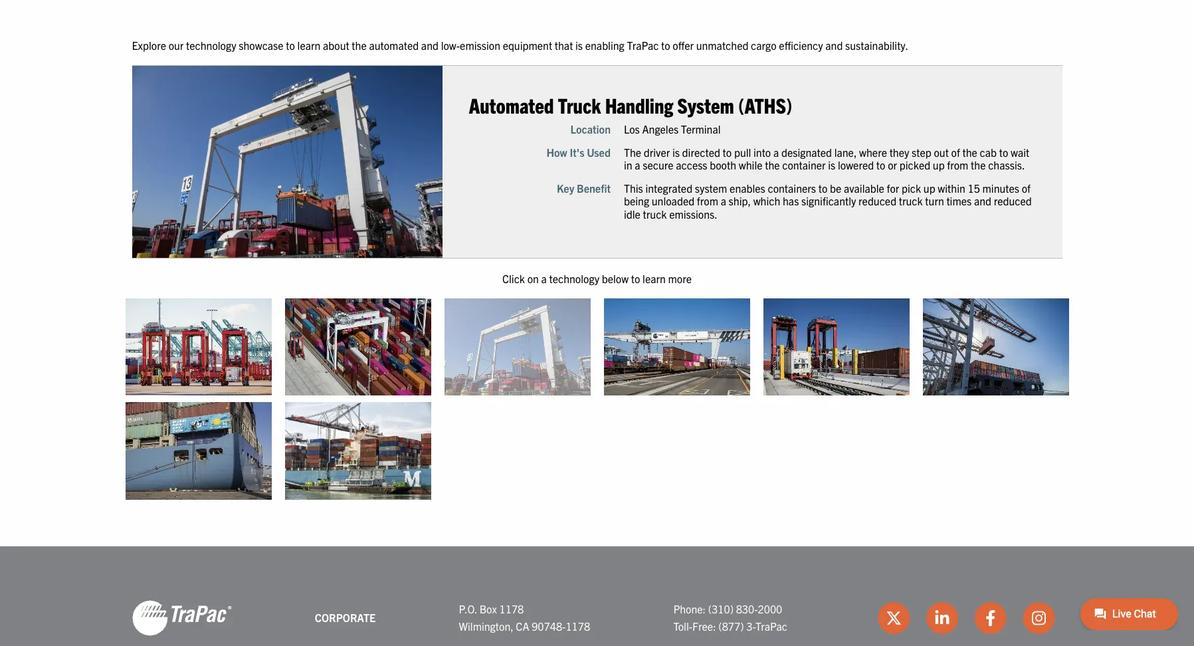 Task type: vqa. For each thing, say whether or not it's contained in the screenshot.
are
no



Task type: describe. For each thing, give the bounding box(es) containing it.
to left offer
[[662, 39, 671, 52]]

used
[[587, 145, 611, 158]]

idle
[[624, 207, 641, 220]]

830-
[[736, 603, 758, 616]]

a right "into"
[[773, 145, 779, 158]]

offer
[[673, 39, 694, 52]]

and inside this integrated system enables containers to be available for pick up within 15 minutes of being unloaded from a ship, which has significantly reduced truck turn times and reduced idle truck emissions.
[[974, 194, 992, 207]]

automated truck handling system (aths) main content
[[119, 37, 1195, 507]]

p.o.
[[459, 603, 477, 616]]

turn
[[925, 194, 944, 207]]

ship,
[[729, 194, 751, 207]]

explore our technology showcase to learn about the automated and low-emission equipment that is enabling trapac to offer unmatched cargo efficiency and sustainability.
[[132, 39, 909, 52]]

trapac inside phone: (310) 830-2000 toll-free: (877) 3-trapac
[[756, 620, 788, 633]]

key benefit
[[557, 181, 611, 194]]

unmatched
[[697, 39, 749, 52]]

in
[[624, 158, 632, 171]]

a inside this integrated system enables containers to be available for pick up within 15 minutes of being unloaded from a ship, which has significantly reduced truck turn times and reduced idle truck emissions.
[[721, 194, 726, 207]]

automated
[[369, 39, 419, 52]]

location
[[570, 122, 611, 135]]

significantly
[[801, 194, 856, 207]]

be
[[830, 181, 842, 194]]

1 horizontal spatial truck
[[899, 194, 923, 207]]

1 reduced from the left
[[859, 194, 897, 207]]

directed
[[682, 145, 720, 158]]

benefit
[[577, 181, 611, 194]]

click on a technology below to learn more
[[503, 272, 692, 285]]

driver
[[644, 145, 670, 158]]

picked
[[900, 158, 931, 171]]

corporate image
[[132, 600, 232, 637]]

angeles
[[642, 122, 679, 135]]

(877)
[[719, 620, 744, 633]]

to right cab
[[999, 145, 1008, 158]]

to right showcase
[[286, 39, 295, 52]]

automated truck handling system (aths)
[[469, 92, 792, 118]]

pick
[[902, 181, 921, 194]]

toll-
[[674, 620, 693, 633]]

equipment
[[503, 39, 553, 52]]

truck
[[558, 92, 601, 118]]

free:
[[693, 620, 716, 633]]

the right while
[[765, 158, 780, 171]]

enables
[[730, 181, 765, 194]]

that
[[555, 39, 573, 52]]

to left pull
[[723, 145, 732, 158]]

within
[[938, 181, 966, 194]]

access
[[676, 158, 707, 171]]

cargo
[[751, 39, 777, 52]]

1 vertical spatial learn
[[643, 272, 666, 285]]

the driver is directed to pull into a designated lane, where they step out of the cab to wait in a secure access booth while the container is lowered to or picked up from the chassis.
[[624, 145, 1030, 171]]

has
[[783, 194, 799, 207]]

pull
[[734, 145, 751, 158]]

chassis.
[[988, 158, 1025, 171]]

to inside this integrated system enables containers to be available for pick up within 15 minutes of being unloaded from a ship, which has significantly reduced truck turn times and reduced idle truck emissions.
[[819, 181, 828, 194]]

showcase
[[239, 39, 284, 52]]

0 vertical spatial learn
[[298, 39, 321, 52]]

terminal
[[681, 122, 721, 135]]

phone: (310) 830-2000 toll-free: (877) 3-trapac
[[674, 603, 788, 633]]

the up 15
[[971, 158, 986, 171]]

emissions.
[[669, 207, 717, 220]]

trapac los angeles automated radiation scanning image
[[764, 298, 910, 396]]

trapac inside 'automated truck handling system (aths)' main content
[[627, 39, 659, 52]]

p.o. box 1178 wilmington, ca 90748-1178
[[459, 603, 590, 633]]

on
[[528, 272, 539, 285]]

system
[[695, 181, 727, 194]]

(310)
[[709, 603, 734, 616]]

emission
[[460, 39, 501, 52]]

2 reduced from the left
[[994, 194, 1032, 207]]

3-
[[747, 620, 756, 633]]

sustainability.
[[846, 39, 909, 52]]

ca
[[516, 620, 530, 633]]

they
[[890, 145, 909, 158]]

cab
[[980, 145, 997, 158]]

0 horizontal spatial 1178
[[500, 603, 524, 616]]

which
[[753, 194, 780, 207]]

this
[[624, 181, 643, 194]]

trapac los angeles automated stacking crane image
[[285, 298, 431, 396]]

the left cab
[[963, 145, 978, 158]]

wilmington,
[[459, 620, 514, 633]]

secure
[[643, 158, 674, 171]]



Task type: locate. For each thing, give the bounding box(es) containing it.
trapac
[[627, 39, 659, 52], [756, 620, 788, 633]]

is right driver
[[672, 145, 680, 158]]

truck left turn
[[899, 194, 923, 207]]

0 horizontal spatial trapac
[[627, 39, 659, 52]]

low-
[[441, 39, 460, 52]]

90748-
[[532, 620, 566, 633]]

trapac los angeles automated straddle carrier image
[[125, 298, 272, 396]]

the right about
[[352, 39, 367, 52]]

how it's used
[[547, 145, 611, 158]]

1 horizontal spatial learn
[[643, 272, 666, 285]]

unloaded
[[652, 194, 695, 207]]

(aths)
[[738, 92, 792, 118]]

and
[[421, 39, 439, 52], [826, 39, 843, 52], [974, 194, 992, 207]]

from left ship,
[[697, 194, 718, 207]]

click
[[503, 272, 525, 285]]

from up within
[[947, 158, 969, 171]]

of inside this integrated system enables containers to be available for pick up within 15 minutes of being unloaded from a ship, which has significantly reduced truck turn times and reduced idle truck emissions.
[[1022, 181, 1031, 194]]

2000
[[758, 603, 783, 616]]

for
[[887, 181, 899, 194]]

is
[[576, 39, 583, 52], [672, 145, 680, 158], [828, 158, 836, 171]]

automated
[[469, 92, 554, 118]]

truck right the idle
[[643, 207, 667, 220]]

lane,
[[834, 145, 857, 158]]

corporate
[[315, 611, 376, 624]]

1 horizontal spatial is
[[672, 145, 680, 158]]

1 horizontal spatial from
[[947, 158, 969, 171]]

how
[[547, 145, 567, 158]]

reduced down the chassis.
[[994, 194, 1032, 207]]

up inside this integrated system enables containers to be available for pick up within 15 minutes of being unloaded from a ship, which has significantly reduced truck turn times and reduced idle truck emissions.
[[924, 181, 936, 194]]

1178 right the 'ca'
[[566, 620, 590, 633]]

while
[[739, 158, 763, 171]]

to left or
[[876, 158, 886, 171]]

footer containing p.o. box 1178
[[0, 546, 1195, 646]]

technology
[[186, 39, 236, 52], [549, 272, 600, 285]]

technology right 'our'
[[186, 39, 236, 52]]

the
[[352, 39, 367, 52], [963, 145, 978, 158], [765, 158, 780, 171], [971, 158, 986, 171]]

up right step
[[933, 158, 945, 171]]

enabling
[[586, 39, 625, 52]]

explore
[[132, 39, 166, 52]]

learn left more
[[643, 272, 666, 285]]

is right 'that'
[[576, 39, 583, 52]]

minutes
[[983, 181, 1020, 194]]

1 horizontal spatial and
[[826, 39, 843, 52]]

0 vertical spatial of
[[951, 145, 960, 158]]

of for out
[[951, 145, 960, 158]]

designated
[[781, 145, 832, 158]]

where
[[859, 145, 887, 158]]

1 vertical spatial 1178
[[566, 620, 590, 633]]

integrated
[[646, 181, 693, 194]]

times
[[947, 194, 972, 207]]

1 vertical spatial of
[[1022, 181, 1031, 194]]

0 horizontal spatial of
[[951, 145, 960, 158]]

0 horizontal spatial from
[[697, 194, 718, 207]]

step
[[912, 145, 932, 158]]

containers
[[768, 181, 816, 194]]

up inside the driver is directed to pull into a designated lane, where they step out of the cab to wait in a secure access booth while the container is lowered to or picked up from the chassis.
[[933, 158, 945, 171]]

2 horizontal spatial is
[[828, 158, 836, 171]]

available
[[844, 181, 884, 194]]

reduced
[[859, 194, 897, 207], [994, 194, 1032, 207]]

below
[[602, 272, 629, 285]]

1 horizontal spatial 1178
[[566, 620, 590, 633]]

handling
[[605, 92, 673, 118]]

a left ship,
[[721, 194, 726, 207]]

1 horizontal spatial reduced
[[994, 194, 1032, 207]]

technology left below
[[549, 272, 600, 285]]

trapac down '2000'
[[756, 620, 788, 633]]

about
[[323, 39, 349, 52]]

1 vertical spatial from
[[697, 194, 718, 207]]

from inside this integrated system enables containers to be available for pick up within 15 minutes of being unloaded from a ship, which has significantly reduced truck turn times and reduced idle truck emissions.
[[697, 194, 718, 207]]

0 horizontal spatial learn
[[298, 39, 321, 52]]

0 horizontal spatial technology
[[186, 39, 236, 52]]

it's
[[570, 145, 584, 158]]

being
[[624, 194, 649, 207]]

0 vertical spatial from
[[947, 158, 969, 171]]

0 horizontal spatial truck
[[643, 207, 667, 220]]

reduced left pick
[[859, 194, 897, 207]]

1 horizontal spatial technology
[[549, 272, 600, 285]]

0 horizontal spatial and
[[421, 39, 439, 52]]

learn left about
[[298, 39, 321, 52]]

trapac right enabling
[[627, 39, 659, 52]]

is up be
[[828, 158, 836, 171]]

0 vertical spatial 1178
[[500, 603, 524, 616]]

into
[[754, 145, 771, 158]]

1 horizontal spatial trapac
[[756, 620, 788, 633]]

1 vertical spatial trapac
[[756, 620, 788, 633]]

efficiency
[[779, 39, 823, 52]]

booth
[[710, 158, 736, 171]]

1 vertical spatial technology
[[549, 272, 600, 285]]

los angeles terminal
[[624, 122, 721, 135]]

box
[[480, 603, 497, 616]]

up
[[933, 158, 945, 171], [924, 181, 936, 194]]

key
[[557, 181, 574, 194]]

and left low-
[[421, 39, 439, 52]]

to right below
[[631, 272, 641, 285]]

15
[[968, 181, 980, 194]]

of right out
[[951, 145, 960, 158]]

0 horizontal spatial reduced
[[859, 194, 897, 207]]

1 vertical spatial up
[[924, 181, 936, 194]]

2 horizontal spatial and
[[974, 194, 992, 207]]

a right in
[[635, 158, 640, 171]]

0 vertical spatial trapac
[[627, 39, 659, 52]]

of
[[951, 145, 960, 158], [1022, 181, 1031, 194]]

a
[[773, 145, 779, 158], [635, 158, 640, 171], [721, 194, 726, 207], [542, 272, 547, 285]]

and right times
[[974, 194, 992, 207]]

of for minutes
[[1022, 181, 1031, 194]]

the
[[624, 145, 641, 158]]

1178
[[500, 603, 524, 616], [566, 620, 590, 633]]

from inside the driver is directed to pull into a designated lane, where they step out of the cab to wait in a secure access booth while the container is lowered to or picked up from the chassis.
[[947, 158, 969, 171]]

wait
[[1011, 145, 1030, 158]]

system
[[677, 92, 734, 118]]

a right on
[[542, 272, 547, 285]]

to left be
[[819, 181, 828, 194]]

1 horizontal spatial of
[[1022, 181, 1031, 194]]

truck
[[899, 194, 923, 207], [643, 207, 667, 220]]

and right efficiency
[[826, 39, 843, 52]]

more
[[668, 272, 692, 285]]

out
[[934, 145, 949, 158]]

container
[[782, 158, 826, 171]]

of inside the driver is directed to pull into a designated lane, where they step out of the cab to wait in a secure access booth while the container is lowered to or picked up from the chassis.
[[951, 145, 960, 158]]

of right minutes
[[1022, 181, 1031, 194]]

0 vertical spatial up
[[933, 158, 945, 171]]

this integrated system enables containers to be available for pick up within 15 minutes of being unloaded from a ship, which has significantly reduced truck turn times and reduced idle truck emissions.
[[624, 181, 1032, 220]]

to
[[286, 39, 295, 52], [662, 39, 671, 52], [723, 145, 732, 158], [999, 145, 1008, 158], [876, 158, 886, 171], [819, 181, 828, 194], [631, 272, 641, 285]]

los
[[624, 122, 640, 135]]

0 vertical spatial technology
[[186, 39, 236, 52]]

0 horizontal spatial is
[[576, 39, 583, 52]]

lowered
[[838, 158, 874, 171]]

phone:
[[674, 603, 706, 616]]

our
[[169, 39, 184, 52]]

1178 up the 'ca'
[[500, 603, 524, 616]]

or
[[888, 158, 897, 171]]

from
[[947, 158, 969, 171], [697, 194, 718, 207]]

footer
[[0, 546, 1195, 646]]

up right pick
[[924, 181, 936, 194]]



